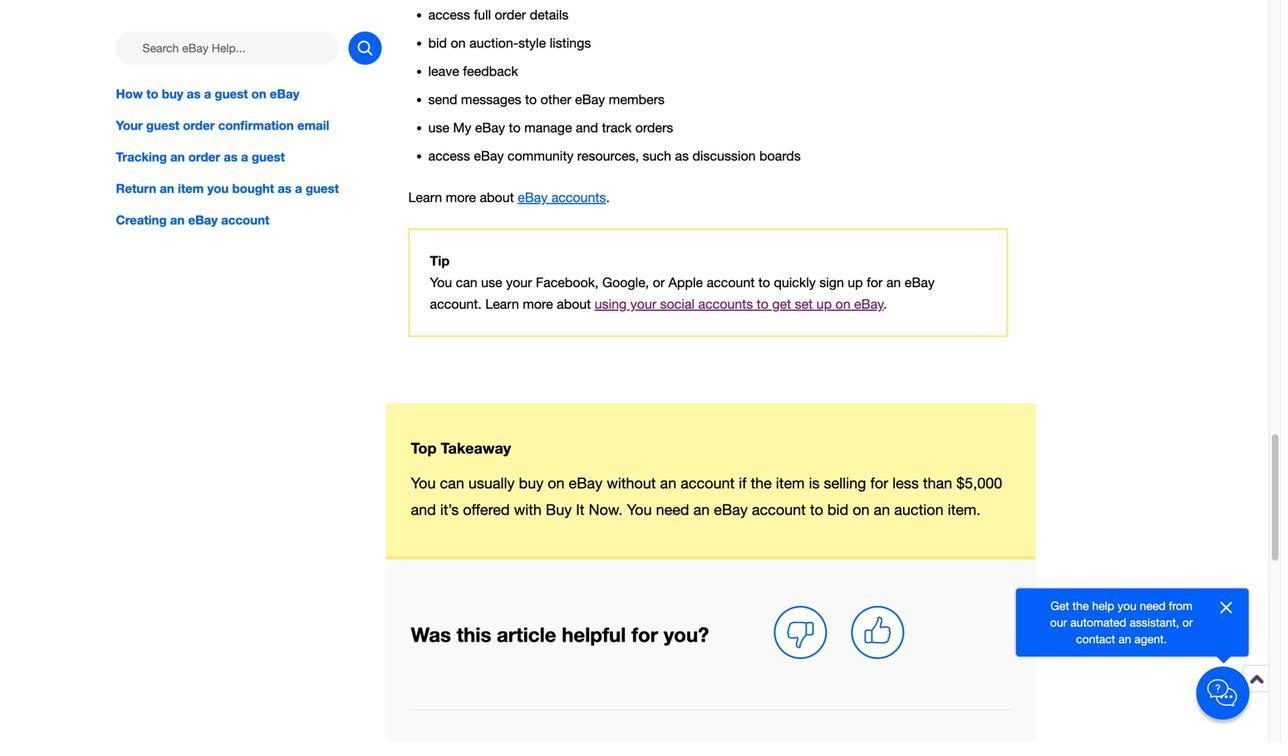 Task type: describe. For each thing, give the bounding box(es) containing it.
your guest order confirmation email link
[[116, 116, 382, 135]]

apple
[[669, 275, 703, 291]]

ebay inside tip you can use your facebook, google, or apple account to quickly sign up for an ebay account. learn more about
[[905, 275, 935, 291]]

using your social accounts to get set up on ebay .
[[595, 297, 887, 312]]

without
[[607, 475, 656, 492]]

agent.
[[1135, 633, 1167, 647]]

to inside you can usually buy on ebay without an account if the item is selling for less than $5,000 and it's offered with buy it now. you need an ebay account to bid on an auction item.
[[810, 501, 824, 519]]

on up the confirmation in the top left of the page
[[251, 86, 266, 101]]

top takeaway
[[411, 439, 511, 457]]

creating an ebay account link
[[116, 211, 382, 230]]

0 vertical spatial accounts
[[552, 190, 606, 205]]

to inside tip you can use your facebook, google, or apple account to quickly sign up for an ebay account. learn more about
[[759, 275, 770, 291]]

bid inside you can usually buy on ebay without an account if the item is selling for less than $5,000 and it's offered with buy it now. you need an ebay account to bid on an auction item.
[[828, 501, 849, 519]]

as inside return an item you bought as a guest link
[[278, 181, 292, 196]]

order for full
[[495, 7, 526, 22]]

it's
[[440, 501, 459, 519]]

our
[[1050, 616, 1068, 630]]

item.
[[948, 501, 981, 519]]

less
[[893, 475, 919, 492]]

account.
[[430, 297, 482, 312]]

you inside tip you can use your facebook, google, or apple account to quickly sign up for an ebay account. learn more about
[[430, 275, 452, 291]]

or inside tip you can use your facebook, google, or apple account to quickly sign up for an ebay account. learn more about
[[653, 275, 665, 291]]

style
[[519, 35, 546, 51]]

creating
[[116, 213, 167, 228]]

discussion
[[693, 148, 756, 164]]

leave
[[428, 64, 459, 79]]

send
[[428, 92, 457, 107]]

guest up your guest order confirmation email
[[215, 86, 248, 101]]

orders
[[636, 120, 673, 135]]

can inside you can usually buy on ebay without an account if the item is selling for less than $5,000 and it's offered with buy it now. you need an ebay account to bid on an auction item.
[[440, 475, 464, 492]]

2 vertical spatial for
[[632, 623, 658, 647]]

confirmation
[[218, 118, 294, 133]]

your guest order confirmation email
[[116, 118, 329, 133]]

social
[[660, 297, 695, 312]]

the inside get the help you need from our automated assistant, or contact an agent.
[[1073, 600, 1089, 613]]

sign
[[820, 275, 844, 291]]

bought
[[232, 181, 274, 196]]

item inside you can usually buy on ebay without an account if the item is selling for less than $5,000 and it's offered with buy it now. you need an ebay account to bid on an auction item.
[[776, 475, 805, 492]]

on up buy
[[548, 475, 565, 492]]

use inside tip you can use your facebook, google, or apple account to quickly sign up for an ebay account. learn more about
[[481, 275, 502, 291]]

details
[[530, 7, 569, 22]]

this
[[457, 623, 491, 647]]

leave feedback
[[428, 64, 518, 79]]

creating an ebay account
[[116, 213, 269, 228]]

your
[[116, 118, 143, 133]]

article
[[497, 623, 556, 647]]

assistant,
[[1130, 616, 1180, 630]]

boards
[[760, 148, 801, 164]]

with
[[514, 501, 542, 519]]

auction-
[[470, 35, 519, 51]]

on down sign
[[836, 297, 851, 312]]

set
[[795, 297, 813, 312]]

members
[[609, 92, 665, 107]]

a for order
[[241, 150, 248, 165]]

return
[[116, 181, 156, 196]]

as inside how to buy as a guest on ebay link
[[187, 86, 201, 101]]

need inside you can usually buy on ebay without an account if the item is selling for less than $5,000 and it's offered with buy it now. you need an ebay account to bid on an auction item.
[[656, 501, 689, 519]]

messages
[[461, 92, 522, 107]]

bid on auction-style listings
[[428, 35, 591, 51]]

a inside return an item you bought as a guest link
[[295, 181, 302, 196]]

your facebook,
[[506, 275, 599, 291]]

send messages to other ebay members
[[428, 92, 665, 107]]

to left other
[[525, 92, 537, 107]]

learn more about ebay accounts .
[[408, 190, 610, 205]]

to left manage
[[509, 120, 521, 135]]

get the help you need from our automated assistant, or contact an agent. tooltip
[[1043, 598, 1201, 648]]

access ebay community resources, such as discussion boards
[[428, 148, 801, 164]]

buy
[[546, 501, 572, 519]]

more inside tip you can use your facebook, google, or apple account to quickly sign up for an ebay account. learn more about
[[523, 297, 553, 312]]

0 vertical spatial .
[[606, 190, 610, 205]]

an inside get the help you need from our automated assistant, or contact an agent.
[[1119, 633, 1132, 647]]

feedback
[[463, 64, 518, 79]]

full
[[474, 7, 491, 22]]

guest down email
[[306, 181, 339, 196]]

get
[[1051, 600, 1070, 613]]

1 vertical spatial you
[[411, 475, 436, 492]]

$5,000
[[957, 475, 1003, 492]]

about inside tip you can use your facebook, google, or apple account to quickly sign up for an ebay account. learn more about
[[557, 297, 591, 312]]

an inside "link"
[[170, 150, 185, 165]]

it
[[576, 501, 585, 519]]

track
[[602, 120, 632, 135]]

learn inside tip you can use your facebook, google, or apple account to quickly sign up for an ebay account. learn more about
[[486, 297, 519, 312]]

can inside tip you can use your facebook, google, or apple account to quickly sign up for an ebay account. learn more about
[[456, 275, 478, 291]]

selling
[[824, 475, 866, 492]]



Task type: vqa. For each thing, say whether or not it's contained in the screenshot.
ADCHOICE link
no



Task type: locate. For each thing, give the bounding box(es) containing it.
you inside get the help you need from our automated assistant, or contact an agent.
[[1118, 600, 1137, 613]]

1 horizontal spatial buy
[[519, 475, 544, 492]]

order right full
[[495, 7, 526, 22]]

1 vertical spatial and
[[411, 501, 436, 519]]

and inside you can usually buy on ebay without an account if the item is selling for less than $5,000 and it's offered with buy it now. you need an ebay account to bid on an auction item.
[[411, 501, 436, 519]]

the right get
[[1073, 600, 1089, 613]]

0 vertical spatial you
[[207, 181, 229, 196]]

as
[[187, 86, 201, 101], [675, 148, 689, 164], [224, 150, 238, 165], [278, 181, 292, 196]]

use my ebay to manage and track orders
[[428, 120, 673, 135]]

0 horizontal spatial item
[[178, 181, 204, 196]]

listings
[[550, 35, 591, 51]]

as right such
[[675, 148, 689, 164]]

1 vertical spatial access
[[428, 148, 470, 164]]

1 horizontal spatial you
[[1118, 600, 1137, 613]]

learn right account.
[[486, 297, 519, 312]]

for left you? on the bottom of page
[[632, 623, 658, 647]]

guest
[[215, 86, 248, 101], [146, 118, 179, 133], [252, 150, 285, 165], [306, 181, 339, 196]]

1 vertical spatial the
[[1073, 600, 1089, 613]]

you for bought
[[207, 181, 229, 196]]

1 vertical spatial you
[[1118, 600, 1137, 613]]

bid up leave
[[428, 35, 447, 51]]

0 horizontal spatial .
[[606, 190, 610, 205]]

use up account.
[[481, 275, 502, 291]]

offered
[[463, 501, 510, 519]]

you?
[[664, 623, 709, 647]]

helpful
[[562, 623, 626, 647]]

1 horizontal spatial more
[[523, 297, 553, 312]]

about down the community
[[480, 190, 514, 205]]

as inside tracking an order as a guest "link"
[[224, 150, 238, 165]]

your
[[631, 297, 657, 312]]

0 horizontal spatial a
[[204, 86, 211, 101]]

other
[[541, 92, 572, 107]]

about down the your facebook, on the left
[[557, 297, 591, 312]]

0 horizontal spatial or
[[653, 275, 665, 291]]

2 vertical spatial a
[[295, 181, 302, 196]]

0 vertical spatial can
[[456, 275, 478, 291]]

account
[[221, 213, 269, 228], [707, 275, 755, 291], [681, 475, 735, 492], [752, 501, 806, 519]]

buy right how
[[162, 86, 183, 101]]

a up your guest order confirmation email
[[204, 86, 211, 101]]

on down selling on the right of page
[[853, 501, 870, 519]]

you down without on the bottom
[[627, 501, 652, 519]]

buy inside you can usually buy on ebay without an account if the item is selling for less than $5,000 and it's offered with buy it now. you need an ebay account to bid on an auction item.
[[519, 475, 544, 492]]

learn up the tip
[[408, 190, 442, 205]]

1 horizontal spatial up
[[848, 275, 863, 291]]

order
[[495, 7, 526, 22], [183, 118, 215, 133], [188, 150, 220, 165]]

. down resources,
[[606, 190, 610, 205]]

as up the "return an item you bought as a guest"
[[224, 150, 238, 165]]

Search eBay Help... text field
[[116, 32, 339, 65]]

use
[[428, 120, 450, 135], [481, 275, 502, 291]]

you left bought
[[207, 181, 229, 196]]

ebay
[[270, 86, 299, 101], [575, 92, 605, 107], [475, 120, 505, 135], [474, 148, 504, 164], [518, 190, 548, 205], [188, 213, 218, 228], [905, 275, 935, 291], [854, 297, 884, 312], [569, 475, 603, 492], [714, 501, 748, 519]]

such
[[643, 148, 672, 164]]

contact
[[1076, 633, 1116, 647]]

how to buy as a guest on ebay link
[[116, 85, 382, 103]]

resources,
[[577, 148, 639, 164]]

1 vertical spatial learn
[[486, 297, 519, 312]]

0 vertical spatial bid
[[428, 35, 447, 51]]

1 vertical spatial item
[[776, 475, 805, 492]]

you right help
[[1118, 600, 1137, 613]]

0 vertical spatial more
[[446, 190, 476, 205]]

using
[[595, 297, 627, 312]]

guest inside "link"
[[252, 150, 285, 165]]

0 vertical spatial buy
[[162, 86, 183, 101]]

to down is
[[810, 501, 824, 519]]

0 horizontal spatial and
[[411, 501, 436, 519]]

order for guest
[[183, 118, 215, 133]]

1 horizontal spatial about
[[557, 297, 591, 312]]

1 access from the top
[[428, 7, 470, 22]]

access for access full order details
[[428, 7, 470, 22]]

on up leave
[[451, 35, 466, 51]]

.
[[606, 190, 610, 205], [884, 297, 887, 312]]

you down 'top'
[[411, 475, 436, 492]]

up
[[848, 275, 863, 291], [817, 297, 832, 312]]

to right how
[[146, 86, 158, 101]]

up inside tip you can use your facebook, google, or apple account to quickly sign up for an ebay account. learn more about
[[848, 275, 863, 291]]

1 vertical spatial for
[[871, 475, 889, 492]]

account inside tip you can use your facebook, google, or apple account to quickly sign up for an ebay account. learn more about
[[707, 275, 755, 291]]

access down my
[[428, 148, 470, 164]]

0 horizontal spatial up
[[817, 297, 832, 312]]

1 horizontal spatial and
[[576, 120, 598, 135]]

how to buy as a guest on ebay
[[116, 86, 299, 101]]

an inside tip you can use your facebook, google, or apple account to quickly sign up for an ebay account. learn more about
[[887, 275, 901, 291]]

up right sign
[[848, 275, 863, 291]]

need inside get the help you need from our automated assistant, or contact an agent.
[[1140, 600, 1166, 613]]

guest down the confirmation in the top left of the page
[[252, 150, 285, 165]]

0 horizontal spatial the
[[751, 475, 772, 492]]

ebay accounts link
[[518, 190, 606, 205]]

1 horizontal spatial use
[[481, 275, 502, 291]]

return an item you bought as a guest link
[[116, 180, 382, 198]]

0 vertical spatial a
[[204, 86, 211, 101]]

0 vertical spatial the
[[751, 475, 772, 492]]

automated
[[1071, 616, 1127, 630]]

0 vertical spatial use
[[428, 120, 450, 135]]

quickly
[[774, 275, 816, 291]]

0 vertical spatial access
[[428, 7, 470, 22]]

0 horizontal spatial need
[[656, 501, 689, 519]]

takeaway
[[441, 439, 511, 457]]

1 horizontal spatial the
[[1073, 600, 1089, 613]]

is
[[809, 475, 820, 492]]

access left full
[[428, 7, 470, 22]]

item up creating an ebay account
[[178, 181, 204, 196]]

to left the get
[[757, 297, 769, 312]]

need
[[656, 501, 689, 519], [1140, 600, 1166, 613]]

now.
[[589, 501, 623, 519]]

1 horizontal spatial learn
[[486, 297, 519, 312]]

2 horizontal spatial a
[[295, 181, 302, 196]]

from
[[1169, 600, 1193, 613]]

use left my
[[428, 120, 450, 135]]

a right bought
[[295, 181, 302, 196]]

you for need
[[1118, 600, 1137, 613]]

community
[[508, 148, 574, 164]]

1 vertical spatial need
[[1140, 600, 1166, 613]]

return an item you bought as a guest
[[116, 181, 339, 196]]

1 vertical spatial can
[[440, 475, 464, 492]]

learn
[[408, 190, 442, 205], [486, 297, 519, 312]]

get the help you need from our automated assistant, or contact an agent.
[[1050, 600, 1193, 647]]

0 vertical spatial for
[[867, 275, 883, 291]]

the inside you can usually buy on ebay without an account if the item is selling for less than $5,000 and it's offered with buy it now. you need an ebay account to bid on an auction item.
[[751, 475, 772, 492]]

more down the your facebook, on the left
[[523, 297, 553, 312]]

1 vertical spatial use
[[481, 275, 502, 291]]

can up it's
[[440, 475, 464, 492]]

or up your
[[653, 275, 665, 291]]

google,
[[602, 275, 649, 291]]

you
[[430, 275, 452, 291], [411, 475, 436, 492], [627, 501, 652, 519]]

a inside tracking an order as a guest "link"
[[241, 150, 248, 165]]

order up tracking an order as a guest
[[183, 118, 215, 133]]

guest right your on the left top
[[146, 118, 179, 133]]

manage
[[524, 120, 572, 135]]

buy up 'with'
[[519, 475, 544, 492]]

for right sign
[[867, 275, 883, 291]]

for inside tip you can use your facebook, google, or apple account to quickly sign up for an ebay account. learn more about
[[867, 275, 883, 291]]

1 horizontal spatial .
[[884, 297, 887, 312]]

0 vertical spatial you
[[430, 275, 452, 291]]

item
[[178, 181, 204, 196], [776, 475, 805, 492]]

or down from
[[1183, 616, 1193, 630]]

0 horizontal spatial more
[[446, 190, 476, 205]]

1 vertical spatial bid
[[828, 501, 849, 519]]

0 horizontal spatial learn
[[408, 190, 442, 205]]

access for access ebay community resources, such as discussion boards
[[428, 148, 470, 164]]

order for an
[[188, 150, 220, 165]]

0 vertical spatial about
[[480, 190, 514, 205]]

top
[[411, 439, 437, 457]]

1 horizontal spatial item
[[776, 475, 805, 492]]

access
[[428, 7, 470, 22], [428, 148, 470, 164]]

was this article helpful for you?
[[411, 623, 709, 647]]

1 vertical spatial .
[[884, 297, 887, 312]]

0 horizontal spatial you
[[207, 181, 229, 196]]

0 vertical spatial up
[[848, 275, 863, 291]]

the right 'if' in the right of the page
[[751, 475, 772, 492]]

a down your guest order confirmation email link
[[241, 150, 248, 165]]

on
[[451, 35, 466, 51], [251, 86, 266, 101], [836, 297, 851, 312], [548, 475, 565, 492], [853, 501, 870, 519]]

tracking an order as a guest link
[[116, 148, 382, 166]]

1 vertical spatial accounts
[[699, 297, 753, 312]]

to left quickly
[[759, 275, 770, 291]]

you
[[207, 181, 229, 196], [1118, 600, 1137, 613]]

the
[[751, 475, 772, 492], [1073, 600, 1089, 613]]

and left it's
[[411, 501, 436, 519]]

tracking
[[116, 150, 167, 165]]

0 vertical spatial learn
[[408, 190, 442, 205]]

you can usually buy on ebay without an account if the item is selling for less than $5,000 and it's offered with buy it now. you need an ebay account to bid on an auction item.
[[411, 475, 1003, 519]]

accounts
[[552, 190, 606, 205], [699, 297, 753, 312]]

1 horizontal spatial accounts
[[699, 297, 753, 312]]

1 horizontal spatial or
[[1183, 616, 1193, 630]]

1 vertical spatial more
[[523, 297, 553, 312]]

as right bought
[[278, 181, 292, 196]]

and left 'track'
[[576, 120, 598, 135]]

2 access from the top
[[428, 148, 470, 164]]

0 vertical spatial order
[[495, 7, 526, 22]]

for
[[867, 275, 883, 291], [871, 475, 889, 492], [632, 623, 658, 647]]

a for buy
[[204, 86, 211, 101]]

0 horizontal spatial about
[[480, 190, 514, 205]]

. right 'set'
[[884, 297, 887, 312]]

and
[[576, 120, 598, 135], [411, 501, 436, 519]]

1 horizontal spatial need
[[1140, 600, 1166, 613]]

order inside "link"
[[188, 150, 220, 165]]

need right "now."
[[656, 501, 689, 519]]

0 vertical spatial need
[[656, 501, 689, 519]]

bid down selling on the right of page
[[828, 501, 849, 519]]

you down the tip
[[430, 275, 452, 291]]

0 vertical spatial or
[[653, 275, 665, 291]]

was
[[411, 623, 451, 647]]

up right 'set'
[[817, 297, 832, 312]]

tip you can use your facebook, google, or apple account to quickly sign up for an ebay account. learn more about
[[430, 253, 935, 312]]

0 horizontal spatial accounts
[[552, 190, 606, 205]]

order down your guest order confirmation email
[[188, 150, 220, 165]]

about
[[480, 190, 514, 205], [557, 297, 591, 312]]

1 horizontal spatial bid
[[828, 501, 849, 519]]

accounts down apple
[[699, 297, 753, 312]]

tip
[[430, 253, 450, 269]]

auction
[[895, 501, 944, 519]]

for inside you can usually buy on ebay without an account if the item is selling for less than $5,000 and it's offered with buy it now. you need an ebay account to bid on an auction item.
[[871, 475, 889, 492]]

1 horizontal spatial a
[[241, 150, 248, 165]]

1 vertical spatial up
[[817, 297, 832, 312]]

get
[[772, 297, 791, 312]]

a inside how to buy as a guest on ebay link
[[204, 86, 211, 101]]

tracking an order as a guest
[[116, 150, 285, 165]]

bid
[[428, 35, 447, 51], [828, 501, 849, 519]]

access full order details
[[428, 7, 569, 22]]

1 vertical spatial buy
[[519, 475, 544, 492]]

more
[[446, 190, 476, 205], [523, 297, 553, 312]]

using your social accounts to get set up on ebay link
[[595, 297, 884, 312]]

or inside get the help you need from our automated assistant, or contact an agent.
[[1183, 616, 1193, 630]]

1 vertical spatial about
[[557, 297, 591, 312]]

than
[[923, 475, 953, 492]]

1 vertical spatial order
[[183, 118, 215, 133]]

0 vertical spatial and
[[576, 120, 598, 135]]

accounts down resources,
[[552, 190, 606, 205]]

help
[[1093, 600, 1115, 613]]

0 horizontal spatial buy
[[162, 86, 183, 101]]

0 horizontal spatial use
[[428, 120, 450, 135]]

1 vertical spatial a
[[241, 150, 248, 165]]

email
[[297, 118, 329, 133]]

can up account.
[[456, 275, 478, 291]]

for left the "less"
[[871, 475, 889, 492]]

1 vertical spatial or
[[1183, 616, 1193, 630]]

usually
[[469, 475, 515, 492]]

0 vertical spatial item
[[178, 181, 204, 196]]

2 vertical spatial order
[[188, 150, 220, 165]]

if
[[739, 475, 747, 492]]

more up the tip
[[446, 190, 476, 205]]

0 horizontal spatial bid
[[428, 35, 447, 51]]

my
[[453, 120, 472, 135]]

2 vertical spatial you
[[627, 501, 652, 519]]

how
[[116, 86, 143, 101]]

need up assistant,
[[1140, 600, 1166, 613]]

as up your guest order confirmation email
[[187, 86, 201, 101]]

item left is
[[776, 475, 805, 492]]



